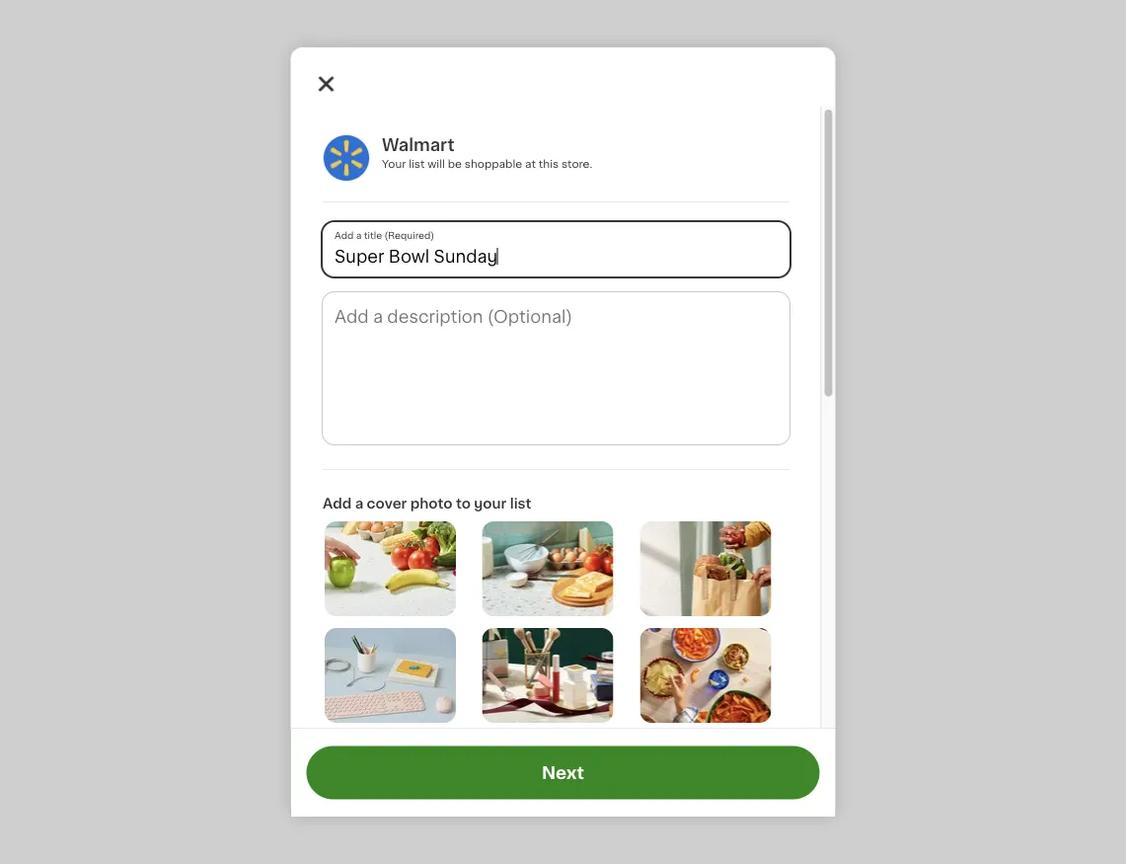 Task type: vqa. For each thing, say whether or not it's contained in the screenshot.
Sprouts Farmers Market logo
no



Task type: locate. For each thing, give the bounding box(es) containing it.
a person touching an apple, a banana, a bunch of tomatoes, and an assortment of other vegetables on a counter. image
[[324, 521, 456, 616]]

a jar of flour, a stick of sliced butter, 3 granny smith apples, a carton of 7 eggs. image
[[324, 735, 456, 829]]

a small bottle of milk, a bowl and a whisk, a carton of 6 eggs, a bunch of tomatoes on the vine, sliced cheese, a head of lettuce, and a loaf of bread. image
[[482, 521, 613, 616]]

Add a title (Required) text field
[[322, 222, 790, 277]]

0 horizontal spatial list
[[409, 158, 425, 169]]

walmart your list will be shoppable at this store.
[[382, 137, 592, 169]]

store.
[[561, 158, 592, 169]]

bowl of nachos covered in cheese. image
[[482, 735, 613, 829]]

photo
[[410, 497, 452, 511]]

list
[[409, 158, 425, 169], [510, 497, 531, 511]]

a tabletop of makeup, skincare, and beauty products. image
[[482, 628, 613, 723]]

will
[[427, 158, 445, 169]]

list down walmart
[[409, 158, 425, 169]]

None text field
[[322, 292, 790, 444]]

a
[[355, 497, 363, 511]]

a keyboard, mouse, notebook, cup of pencils, wire cable. image
[[324, 628, 456, 723]]

walmart logo image
[[322, 134, 370, 182]]

shoppable
[[464, 158, 522, 169]]

your
[[474, 497, 506, 511]]

your
[[382, 158, 406, 169]]

list right your
[[510, 497, 531, 511]]

1 horizontal spatial list
[[510, 497, 531, 511]]

0 vertical spatial list
[[409, 158, 425, 169]]



Task type: describe. For each thing, give the bounding box(es) containing it.
list inside walmart your list will be shoppable at this store.
[[409, 158, 425, 169]]

be
[[448, 158, 462, 169]]

add a cover photo to your list
[[322, 497, 531, 511]]

this
[[538, 158, 559, 169]]

list_add_items dialog
[[291, 47, 836, 864]]

1 vertical spatial list
[[510, 497, 531, 511]]

to
[[456, 497, 470, 511]]

at
[[525, 158, 536, 169]]

a person holding a tomato and a grocery bag with a baguette and vegetables. image
[[640, 521, 771, 616]]

a table with people sitting around it with a bowl of potato chips, doritos, and cheetos. image
[[640, 628, 771, 723]]

cover
[[366, 497, 407, 511]]

add
[[322, 497, 351, 511]]

next
[[542, 764, 585, 781]]

next button
[[307, 746, 820, 799]]

walmart
[[382, 137, 454, 154]]

two bags of chips open. image
[[640, 735, 771, 829]]



